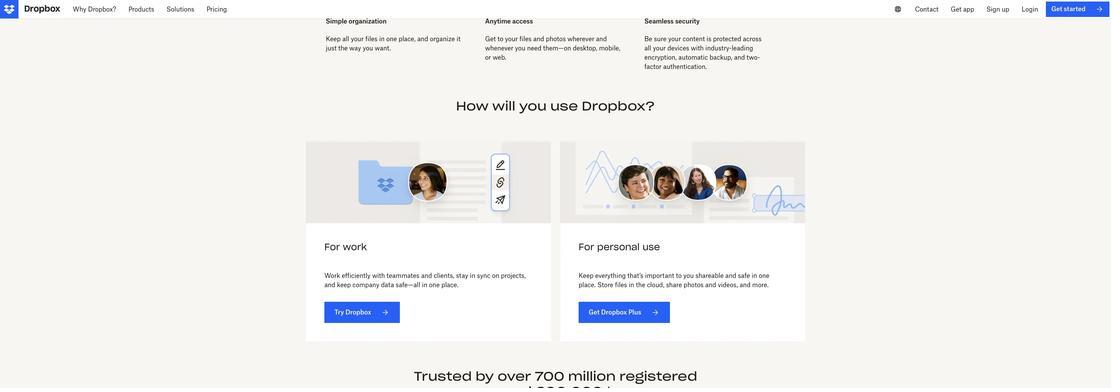 Task type: locate. For each thing, give the bounding box(es) containing it.
1 horizontal spatial files
[[520, 35, 532, 43]]

get left app on the top of page
[[952, 5, 962, 13]]

2 vertical spatial one
[[429, 282, 440, 289]]

to up 'share'
[[676, 272, 682, 280]]

2 place. from the left
[[579, 282, 596, 289]]

1 vertical spatial use
[[643, 241, 661, 253]]

is
[[707, 35, 712, 43]]

0 horizontal spatial one
[[387, 35, 397, 43]]

0 vertical spatial all
[[343, 35, 349, 43]]

0 horizontal spatial photos
[[546, 35, 566, 43]]

will
[[493, 98, 516, 114]]

try
[[335, 309, 344, 317]]

dropbox for work
[[346, 309, 372, 317]]

1 horizontal spatial with
[[691, 44, 704, 52]]

get to your files and photos wherever and whenever you need them—on desktop, mobile, or web.
[[485, 35, 621, 61]]

million
[[569, 369, 616, 385]]

keep inside keep all your files in one place, and organize it just the way you want.
[[326, 35, 341, 43]]

0 vertical spatial the
[[339, 44, 348, 52]]

web.
[[493, 54, 507, 61]]

1 horizontal spatial for
[[579, 241, 595, 253]]

for left the personal
[[579, 241, 595, 253]]

your
[[351, 35, 364, 43], [505, 35, 518, 43], [669, 35, 682, 43], [653, 44, 666, 52]]

photos up them—on in the top of the page
[[546, 35, 566, 43]]

0 vertical spatial to
[[498, 35, 504, 43]]

1 horizontal spatial keep
[[579, 272, 594, 280]]

all inside be sure your content is protected across all your devices with industry-leading encryption, automatic backup, and two- factor authentication.
[[645, 44, 652, 52]]

all down the "be"
[[645, 44, 652, 52]]

1 vertical spatial dropbox?
[[582, 98, 656, 114]]

in right safe
[[752, 272, 758, 280]]

files down everything
[[615, 282, 628, 289]]

0 vertical spatial dropbox?
[[88, 5, 116, 13]]

all down simple
[[343, 35, 349, 43]]

in down that's
[[629, 282, 635, 289]]

trusted
[[414, 369, 472, 385]]

work
[[325, 272, 340, 280]]

1 horizontal spatial one
[[429, 282, 440, 289]]

for
[[325, 241, 340, 253], [579, 241, 595, 253]]

the down that's
[[636, 282, 646, 289]]

wherever
[[568, 35, 595, 43]]

just
[[326, 44, 337, 52]]

in up want.
[[379, 35, 385, 43]]

pricing link
[[201, 0, 233, 19]]

the
[[339, 44, 348, 52], [636, 282, 646, 289]]

0 vertical spatial one
[[387, 35, 397, 43]]

one up want.
[[387, 35, 397, 43]]

devices
[[668, 44, 690, 52]]

be sure your content is protected across all your devices with industry-leading encryption, automatic backup, and two- factor authentication.
[[645, 35, 762, 71]]

keep left everything
[[579, 272, 594, 280]]

0 horizontal spatial with
[[372, 272, 385, 280]]

for for for work
[[325, 241, 340, 253]]

projects,
[[501, 272, 526, 280]]

and down safe
[[740, 282, 751, 289]]

for for for personal use
[[579, 241, 595, 253]]

for personal use
[[579, 241, 661, 253]]

organize
[[430, 35, 455, 43]]

1 vertical spatial all
[[645, 44, 652, 52]]

products
[[129, 5, 154, 13]]

a folder, user icon and hyperlink icon to represent link share. image
[[306, 142, 551, 223]]

1 vertical spatial photos
[[684, 282, 704, 289]]

files inside keep all your files in one place, and organize it just the way you want.
[[366, 35, 378, 43]]

or
[[485, 54, 491, 61]]

get started
[[1052, 5, 1086, 13]]

1 vertical spatial with
[[372, 272, 385, 280]]

with
[[691, 44, 704, 52], [372, 272, 385, 280]]

1 vertical spatial the
[[636, 282, 646, 289]]

1 horizontal spatial to
[[676, 272, 682, 280]]

get for get dropbox plus
[[589, 309, 600, 317]]

files
[[366, 35, 378, 43], [520, 35, 532, 43], [615, 282, 628, 289]]

1 horizontal spatial all
[[645, 44, 652, 52]]

security
[[676, 17, 700, 25]]

0 horizontal spatial for
[[325, 241, 340, 253]]

to up the "whenever"
[[498, 35, 504, 43]]

0 horizontal spatial use
[[551, 98, 578, 114]]

your inside 'get to your files and photos wherever and whenever you need them—on desktop, mobile, or web.'
[[505, 35, 518, 43]]

1 horizontal spatial photos
[[684, 282, 704, 289]]

encryption,
[[645, 54, 677, 61]]

files up need
[[520, 35, 532, 43]]

and left 700
[[503, 384, 532, 389]]

photos
[[546, 35, 566, 43], [684, 282, 704, 289]]

get inside 'link'
[[1052, 5, 1063, 13]]

place. inside the keep everything that's important to you shareable and safe in one place. store files in the cloud, share photos and videos, and more.
[[579, 282, 596, 289]]

1 dropbox from the left
[[346, 309, 372, 317]]

keep up just
[[326, 35, 341, 43]]

clients,
[[434, 272, 455, 280]]

your up devices
[[669, 35, 682, 43]]

get started link
[[1047, 2, 1110, 17]]

your for all
[[351, 35, 364, 43]]

get inside "link"
[[589, 309, 600, 317]]

important
[[645, 272, 675, 280]]

you
[[363, 44, 373, 52], [515, 44, 526, 52], [519, 98, 547, 114], [684, 272, 694, 280]]

use
[[551, 98, 578, 114], [643, 241, 661, 253]]

1 horizontal spatial place.
[[579, 282, 596, 289]]

cloud,
[[647, 282, 665, 289]]

files for in
[[366, 35, 378, 43]]

dropbox left the plus
[[602, 309, 627, 317]]

2 for from the left
[[579, 241, 595, 253]]

get inside 'get to your files and photos wherever and whenever you need them—on desktop, mobile, or web.'
[[485, 35, 496, 43]]

0 vertical spatial with
[[691, 44, 704, 52]]

photos down shareable
[[684, 282, 704, 289]]

be
[[645, 35, 653, 43]]

keep inside the keep everything that's important to you shareable and safe in one place. store files in the cloud, share photos and videos, and more.
[[579, 272, 594, 280]]

get inside dropdown button
[[952, 5, 962, 13]]

need
[[527, 44, 542, 52]]

0 horizontal spatial dropbox?
[[88, 5, 116, 13]]

get app button
[[945, 0, 981, 19]]

1 vertical spatial one
[[759, 272, 770, 280]]

2 horizontal spatial one
[[759, 272, 770, 280]]

0 horizontal spatial place.
[[442, 282, 459, 289]]

one inside work efficiently with teammates and clients, stay in sync on projects, and keep company data safe—all in one place.
[[429, 282, 440, 289]]

place. left store
[[579, 282, 596, 289]]

1 horizontal spatial the
[[636, 282, 646, 289]]

photos inside 'get to your files and photos wherever and whenever you need them—on desktop, mobile, or web.'
[[546, 35, 566, 43]]

your for to
[[505, 35, 518, 43]]

videos,
[[718, 282, 739, 289]]

1 for from the left
[[325, 241, 340, 253]]

over
[[498, 369, 532, 385]]

industry-
[[706, 44, 732, 52]]

1 vertical spatial to
[[676, 272, 682, 280]]

the right just
[[339, 44, 348, 52]]

you inside 'get to your files and photos wherever and whenever you need them—on desktop, mobile, or web.'
[[515, 44, 526, 52]]

1 horizontal spatial dropbox
[[602, 309, 627, 317]]

anytime access
[[485, 17, 533, 25]]

2 dropbox from the left
[[602, 309, 627, 317]]

get left started
[[1052, 5, 1063, 13]]

login
[[1022, 5, 1039, 13]]

place. down clients,
[[442, 282, 459, 289]]

0 horizontal spatial files
[[366, 35, 378, 43]]

seamless
[[645, 17, 674, 25]]

get for get app
[[952, 5, 962, 13]]

0 horizontal spatial all
[[343, 35, 349, 43]]

0 vertical spatial photos
[[546, 35, 566, 43]]

0 vertical spatial keep
[[326, 35, 341, 43]]

in right stay
[[470, 272, 476, 280]]

0 horizontal spatial to
[[498, 35, 504, 43]]

one up more.
[[759, 272, 770, 280]]

a group of users who have access to files. image
[[561, 142, 806, 223]]

place.
[[442, 282, 459, 289], [579, 282, 596, 289]]

one inside the keep everything that's important to you shareable and safe in one place. store files in the cloud, share photos and videos, and more.
[[759, 272, 770, 280]]

access
[[513, 17, 533, 25]]

anytime
[[485, 17, 511, 25]]

the inside the keep everything that's important to you shareable and safe in one place. store files in the cloud, share photos and videos, and more.
[[636, 282, 646, 289]]

files inside 'get to your files and photos wherever and whenever you need them—on desktop, mobile, or web.'
[[520, 35, 532, 43]]

with down content
[[691, 44, 704, 52]]

dropbox?
[[88, 5, 116, 13], [582, 98, 656, 114]]

in right safe—all
[[422, 282, 428, 289]]

dropbox right try
[[346, 309, 372, 317]]

get down store
[[589, 309, 600, 317]]

automatic
[[679, 54, 708, 61]]

with inside be sure your content is protected across all your devices with industry-leading encryption, automatic backup, and two- factor authentication.
[[691, 44, 704, 52]]

pricing
[[207, 5, 227, 13]]

2 horizontal spatial files
[[615, 282, 628, 289]]

0 vertical spatial use
[[551, 98, 578, 114]]

organization
[[349, 17, 387, 25]]

0 horizontal spatial the
[[339, 44, 348, 52]]

backup,
[[710, 54, 733, 61]]

products button
[[122, 0, 161, 19]]

get for get started
[[1052, 5, 1063, 13]]

0 horizontal spatial dropbox
[[346, 309, 372, 317]]

dropbox
[[346, 309, 372, 317], [602, 309, 627, 317]]

efficiently
[[342, 272, 371, 280]]

try dropbox
[[335, 309, 372, 317]]

your down sure
[[653, 44, 666, 52]]

one down clients,
[[429, 282, 440, 289]]

files up want.
[[366, 35, 378, 43]]

and right the place,
[[418, 35, 429, 43]]

way
[[350, 44, 361, 52]]

you right the way
[[363, 44, 373, 52]]

photos inside the keep everything that's important to you shareable and safe in one place. store files in the cloud, share photos and videos, and more.
[[684, 282, 704, 289]]

1 place. from the left
[[442, 282, 459, 289]]

dropbox? inside dropdown button
[[88, 5, 116, 13]]

and
[[418, 35, 429, 43], [534, 35, 545, 43], [596, 35, 607, 43], [735, 54, 746, 61], [421, 272, 432, 280], [726, 272, 737, 280], [325, 282, 336, 289], [706, 282, 717, 289], [740, 282, 751, 289], [503, 384, 532, 389]]

dropbox inside "link"
[[602, 309, 627, 317]]

1 vertical spatial keep
[[579, 272, 594, 280]]

files inside the keep everything that's important to you shareable and safe in one place. store files in the cloud, share photos and videos, and more.
[[615, 282, 628, 289]]

you left need
[[515, 44, 526, 52]]

your up the way
[[351, 35, 364, 43]]

and left clients,
[[421, 272, 432, 280]]

1 horizontal spatial use
[[643, 241, 661, 253]]

with inside work efficiently with teammates and clients, stay in sync on projects, and keep company data safe—all in one place.
[[372, 272, 385, 280]]

two-
[[747, 54, 761, 61]]

and down leading
[[735, 54, 746, 61]]

one
[[387, 35, 397, 43], [759, 272, 770, 280], [429, 282, 440, 289]]

0 horizontal spatial keep
[[326, 35, 341, 43]]

your inside keep all your files in one place, and organize it just the way you want.
[[351, 35, 364, 43]]

with up data
[[372, 272, 385, 280]]

shareable
[[696, 272, 724, 280]]

trusted by over 700 million registered users and 600,000 teams
[[414, 369, 698, 389]]

your up the "whenever"
[[505, 35, 518, 43]]

plus
[[629, 309, 642, 317]]

for left work on the bottom left of the page
[[325, 241, 340, 253]]

you left shareable
[[684, 272, 694, 280]]

get up the "whenever"
[[485, 35, 496, 43]]

get
[[1052, 5, 1063, 13], [952, 5, 962, 13], [485, 35, 496, 43], [589, 309, 600, 317]]



Task type: describe. For each thing, give the bounding box(es) containing it.
desktop,
[[573, 44, 598, 52]]

your for sure
[[669, 35, 682, 43]]

keep for simple organization
[[326, 35, 341, 43]]

simple organization
[[326, 17, 387, 25]]

across
[[743, 35, 762, 43]]

that's
[[628, 272, 644, 280]]

factor
[[645, 63, 662, 71]]

want.
[[375, 44, 391, 52]]

files for and
[[520, 35, 532, 43]]

it
[[457, 35, 461, 43]]

leading
[[732, 44, 754, 52]]

in inside keep all your files in one place, and organize it just the way you want.
[[379, 35, 385, 43]]

everything
[[596, 272, 626, 280]]

keep
[[337, 282, 351, 289]]

to inside the keep everything that's important to you shareable and safe in one place. store files in the cloud, share photos and videos, and more.
[[676, 272, 682, 280]]

place. inside work efficiently with teammates and clients, stay in sync on projects, and keep company data safe—all in one place.
[[442, 282, 459, 289]]

why
[[73, 5, 86, 13]]

all inside keep all your files in one place, and organize it just the way you want.
[[343, 35, 349, 43]]

and down work
[[325, 282, 336, 289]]

keep for for personal use
[[579, 272, 594, 280]]

stay
[[456, 272, 469, 280]]

sync
[[477, 272, 491, 280]]

store
[[598, 282, 614, 289]]

solutions button
[[161, 0, 201, 19]]

and up videos,
[[726, 272, 737, 280]]

content
[[683, 35, 705, 43]]

work
[[343, 241, 367, 253]]

get dropbox plus link
[[579, 302, 670, 324]]

them—on
[[544, 44, 572, 52]]

to inside 'get to your files and photos wherever and whenever you need them—on desktop, mobile, or web.'
[[498, 35, 504, 43]]

and inside trusted by over 700 million registered users and 600,000 teams
[[503, 384, 532, 389]]

safe
[[738, 272, 751, 280]]

700
[[535, 369, 565, 385]]

on
[[492, 272, 500, 280]]

whenever
[[485, 44, 514, 52]]

login link
[[1016, 0, 1045, 19]]

get for get to your files and photos wherever and whenever you need them—on desktop, mobile, or web.
[[485, 35, 496, 43]]

solutions
[[167, 5, 194, 13]]

teammates
[[387, 272, 420, 280]]

contact
[[916, 5, 939, 13]]

contact button
[[910, 0, 945, 19]]

users
[[457, 384, 500, 389]]

try dropbox link
[[325, 302, 400, 324]]

get dropbox plus
[[589, 309, 642, 317]]

share
[[667, 282, 682, 289]]

how will you use dropbox?
[[456, 98, 656, 114]]

you inside keep all your files in one place, and organize it just the way you want.
[[363, 44, 373, 52]]

sign up
[[987, 5, 1010, 13]]

and inside be sure your content is protected across all your devices with industry-leading encryption, automatic backup, and two- factor authentication.
[[735, 54, 746, 61]]

keep everything that's important to you shareable and safe in one place. store files in the cloud, share photos and videos, and more.
[[579, 272, 770, 289]]

authentication.
[[664, 63, 707, 71]]

sure
[[654, 35, 667, 43]]

and inside keep all your files in one place, and organize it just the way you want.
[[418, 35, 429, 43]]

one inside keep all your files in one place, and organize it just the way you want.
[[387, 35, 397, 43]]

simple
[[326, 17, 347, 25]]

protected
[[714, 35, 742, 43]]

for work
[[325, 241, 367, 253]]

sign
[[987, 5, 1001, 13]]

by
[[476, 369, 494, 385]]

1 horizontal spatial dropbox?
[[582, 98, 656, 114]]

how
[[456, 98, 489, 114]]

sign up link
[[981, 0, 1016, 19]]

work efficiently with teammates and clients, stay in sync on projects, and keep company data safe—all in one place.
[[325, 272, 526, 289]]

more.
[[753, 282, 769, 289]]

why dropbox? button
[[67, 0, 122, 19]]

and up need
[[534, 35, 545, 43]]

you inside the keep everything that's important to you shareable and safe in one place. store files in the cloud, share photos and videos, and more.
[[684, 272, 694, 280]]

you right will
[[519, 98, 547, 114]]

seamless security
[[645, 17, 700, 25]]

personal
[[598, 241, 640, 253]]

keep all your files in one place, and organize it just the way you want.
[[326, 35, 461, 52]]

dropbox for personal
[[602, 309, 627, 317]]

up
[[1003, 5, 1010, 13]]

mobile,
[[600, 44, 621, 52]]

and up mobile,
[[596, 35, 607, 43]]

why dropbox?
[[73, 5, 116, 13]]

the inside keep all your files in one place, and organize it just the way you want.
[[339, 44, 348, 52]]

registered
[[620, 369, 698, 385]]

data
[[381, 282, 394, 289]]

teams
[[607, 384, 655, 389]]

place,
[[399, 35, 416, 43]]

started
[[1065, 5, 1086, 13]]

get app
[[952, 5, 975, 13]]

600,000
[[536, 384, 603, 389]]

and down shareable
[[706, 282, 717, 289]]



Task type: vqa. For each thing, say whether or not it's contained in the screenshot.
the Title to the top
no



